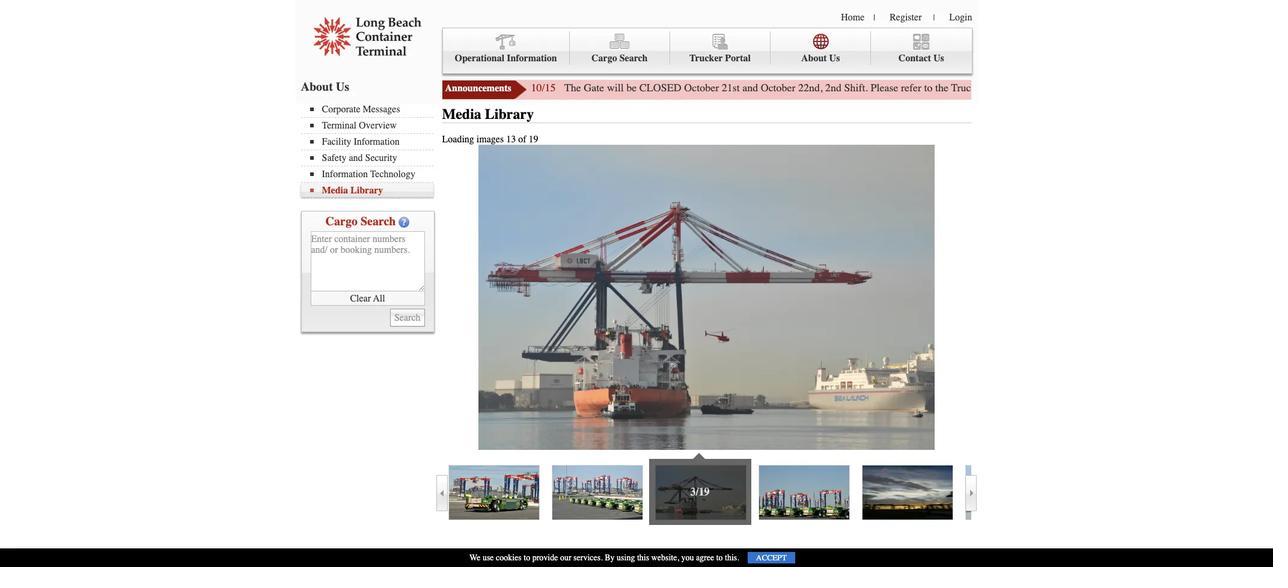 Task type: describe. For each thing, give the bounding box(es) containing it.
this
[[637, 553, 649, 563]]

trucker portal
[[689, 53, 751, 64]]

website,
[[651, 553, 679, 563]]

media library
[[442, 106, 534, 123]]

register
[[890, 12, 922, 23]]

provide
[[532, 553, 558, 563]]

clear all button
[[310, 292, 425, 306]]

1 october from the left
[[684, 81, 719, 94]]

corporate messages terminal overview facility information safety and security information technology media library
[[322, 104, 415, 196]]

information technology link
[[310, 169, 433, 180]]

hours
[[1002, 81, 1029, 94]]

19
[[529, 134, 538, 145]]

22nd,
[[798, 81, 823, 94]]

accept button
[[748, 552, 795, 564]]

0 vertical spatial library
[[485, 106, 534, 123]]

shift.
[[844, 81, 868, 94]]

library inside corporate messages terminal overview facility information safety and security information technology media library
[[350, 185, 383, 196]]

1 gate from the left
[[584, 81, 604, 94]]

will
[[607, 81, 624, 94]]

be
[[626, 81, 637, 94]]

technology
[[370, 169, 415, 180]]

menu bar containing corporate messages
[[301, 103, 439, 199]]

cargo search inside menu bar
[[591, 53, 648, 64]]

2 | from the left
[[933, 13, 935, 23]]

contact
[[898, 53, 931, 64]]

further
[[1091, 81, 1120, 94]]

home
[[841, 12, 865, 23]]

safety
[[322, 153, 346, 163]]

our
[[560, 553, 571, 563]]

cookies
[[496, 553, 522, 563]]

of
[[518, 134, 526, 145]]

home link
[[841, 12, 865, 23]]

information inside "link"
[[507, 53, 557, 64]]

terminal overview link
[[310, 120, 433, 131]]

Enter container numbers and/ or booking numbers.  text field
[[310, 231, 425, 292]]

week.
[[1206, 81, 1231, 94]]

accept
[[756, 554, 787, 563]]

clear all
[[350, 293, 385, 304]]

please
[[871, 81, 898, 94]]

the
[[564, 81, 581, 94]]

login link
[[949, 12, 972, 23]]

gate
[[1123, 81, 1141, 94]]

contact us link
[[871, 31, 972, 65]]

0 horizontal spatial about
[[301, 80, 333, 94]]

announcements
[[445, 83, 511, 94]]

overview
[[359, 120, 397, 131]]

portal
[[725, 53, 751, 64]]

1 | from the left
[[874, 13, 875, 23]]

0 horizontal spatial us
[[336, 80, 349, 94]]

by
[[605, 553, 615, 563]]

agree
[[696, 553, 714, 563]]

0 horizontal spatial cargo
[[326, 215, 358, 228]]

login
[[949, 12, 972, 23]]

1 the from the left
[[935, 81, 949, 94]]

1 vertical spatial about us
[[301, 80, 349, 94]]

2 vertical spatial information
[[322, 169, 368, 180]]

we use cookies to provide our services. by using this website, you agree to this.
[[469, 553, 739, 563]]

page
[[1052, 81, 1073, 94]]

loading images 13 of 19
[[442, 134, 538, 145]]



Task type: vqa. For each thing, say whether or not it's contained in the screenshot.
REEFER CUTOFF associated with 10/19/2023 16:00
no



Task type: locate. For each thing, give the bounding box(es) containing it.
information down overview
[[354, 136, 400, 147]]

10/15 the gate will be closed october 21st and october 22nd, 2nd shift. please refer to the truck gate hours web page for further gate details for the week.
[[531, 81, 1231, 94]]

about up 22nd,
[[801, 53, 827, 64]]

operational information
[[455, 53, 557, 64]]

october
[[684, 81, 719, 94], [761, 81, 796, 94]]

menu bar
[[442, 28, 972, 74], [301, 103, 439, 199]]

0 horizontal spatial for
[[1075, 81, 1088, 94]]

web
[[1031, 81, 1049, 94]]

gate right the the
[[584, 81, 604, 94]]

and right safety
[[349, 153, 363, 163]]

cargo search
[[591, 53, 648, 64], [326, 215, 396, 228]]

1 for from the left
[[1075, 81, 1088, 94]]

search down media library link
[[361, 215, 396, 228]]

1 horizontal spatial the
[[1190, 81, 1203, 94]]

about us up 22nd,
[[801, 53, 840, 64]]

terminal
[[322, 120, 356, 131]]

1 vertical spatial cargo
[[326, 215, 358, 228]]

0 horizontal spatial the
[[935, 81, 949, 94]]

21st
[[722, 81, 740, 94]]

2nd
[[825, 81, 842, 94]]

1 horizontal spatial about
[[801, 53, 827, 64]]

1 horizontal spatial |
[[933, 13, 935, 23]]

1 horizontal spatial cargo
[[591, 53, 617, 64]]

and right 21st
[[742, 81, 758, 94]]

about us up the corporate
[[301, 80, 349, 94]]

use
[[483, 553, 494, 563]]

us for contact us link
[[933, 53, 944, 64]]

1 horizontal spatial october
[[761, 81, 796, 94]]

0 horizontal spatial cargo search
[[326, 215, 396, 228]]

0 vertical spatial information
[[507, 53, 557, 64]]

gate
[[584, 81, 604, 94], [979, 81, 1000, 94]]

to right cookies
[[524, 553, 530, 563]]

None submit
[[390, 309, 425, 327]]

library
[[485, 106, 534, 123], [350, 185, 383, 196]]

for
[[1075, 81, 1088, 94], [1174, 81, 1187, 94]]

cargo search up the will
[[591, 53, 648, 64]]

october left 22nd,
[[761, 81, 796, 94]]

about us link
[[771, 31, 871, 65]]

us up '2nd'
[[829, 53, 840, 64]]

to left the "this."
[[716, 553, 723, 563]]

menu bar containing operational information
[[442, 28, 972, 74]]

10/15
[[531, 81, 556, 94]]

0 horizontal spatial menu bar
[[301, 103, 439, 199]]

about
[[801, 53, 827, 64], [301, 80, 333, 94]]

information up 10/15
[[507, 53, 557, 64]]

1 horizontal spatial menu bar
[[442, 28, 972, 74]]

1 vertical spatial cargo search
[[326, 215, 396, 228]]

trucker
[[689, 53, 723, 64]]

corporate messages link
[[310, 104, 433, 115]]

1 vertical spatial about
[[301, 80, 333, 94]]

0 horizontal spatial about us
[[301, 80, 349, 94]]

gate right 'truck'
[[979, 81, 1000, 94]]

0 vertical spatial menu bar
[[442, 28, 972, 74]]

media inside corporate messages terminal overview facility information safety and security information technology media library
[[322, 185, 348, 196]]

information down safety
[[322, 169, 368, 180]]

cargo search link
[[570, 31, 670, 65]]

and inside corporate messages terminal overview facility information safety and security information technology media library
[[349, 153, 363, 163]]

to
[[924, 81, 933, 94], [524, 553, 530, 563], [716, 553, 723, 563]]

| left login link
[[933, 13, 935, 23]]

images
[[477, 134, 504, 145]]

the
[[935, 81, 949, 94], [1190, 81, 1203, 94]]

1 horizontal spatial gate
[[979, 81, 1000, 94]]

corporate
[[322, 104, 360, 115]]

for right page
[[1075, 81, 1088, 94]]

us
[[829, 53, 840, 64], [933, 53, 944, 64], [336, 80, 349, 94]]

1 vertical spatial menu bar
[[301, 103, 439, 199]]

information
[[507, 53, 557, 64], [354, 136, 400, 147], [322, 169, 368, 180]]

this.
[[725, 553, 739, 563]]

0 vertical spatial media
[[442, 106, 481, 123]]

0 vertical spatial search
[[620, 53, 648, 64]]

search
[[620, 53, 648, 64], [361, 215, 396, 228]]

messages
[[363, 104, 400, 115]]

0 vertical spatial cargo search
[[591, 53, 648, 64]]

cargo down media library link
[[326, 215, 358, 228]]

operational information link
[[443, 31, 570, 65]]

safety and security link
[[310, 153, 433, 163]]

0 vertical spatial and
[[742, 81, 758, 94]]

you
[[681, 553, 694, 563]]

1 horizontal spatial library
[[485, 106, 534, 123]]

0 horizontal spatial media
[[322, 185, 348, 196]]

media up the loading
[[442, 106, 481, 123]]

1 horizontal spatial to
[[716, 553, 723, 563]]

cargo
[[591, 53, 617, 64], [326, 215, 358, 228]]

1 vertical spatial information
[[354, 136, 400, 147]]

2 horizontal spatial to
[[924, 81, 933, 94]]

1 vertical spatial search
[[361, 215, 396, 228]]

0 horizontal spatial to
[[524, 553, 530, 563]]

1 vertical spatial and
[[349, 153, 363, 163]]

we
[[469, 553, 480, 563]]

trucker portal link
[[670, 31, 771, 65]]

1 horizontal spatial cargo search
[[591, 53, 648, 64]]

media
[[442, 106, 481, 123], [322, 185, 348, 196]]

0 horizontal spatial october
[[684, 81, 719, 94]]

0 vertical spatial cargo
[[591, 53, 617, 64]]

using
[[617, 553, 635, 563]]

cargo inside cargo search link
[[591, 53, 617, 64]]

about us
[[801, 53, 840, 64], [301, 80, 349, 94]]

search up be
[[620, 53, 648, 64]]

| right home
[[874, 13, 875, 23]]

|
[[874, 13, 875, 23], [933, 13, 935, 23]]

closed
[[639, 81, 681, 94]]

media library link
[[310, 185, 433, 196]]

details
[[1143, 81, 1172, 94]]

0 horizontal spatial gate
[[584, 81, 604, 94]]

1 horizontal spatial about us
[[801, 53, 840, 64]]

0 vertical spatial about
[[801, 53, 827, 64]]

loading
[[442, 134, 474, 145]]

facility information link
[[310, 136, 433, 147]]

services.
[[573, 553, 603, 563]]

2 for from the left
[[1174, 81, 1187, 94]]

cargo up the will
[[591, 53, 617, 64]]

1 horizontal spatial for
[[1174, 81, 1187, 94]]

the left week.
[[1190, 81, 1203, 94]]

truck
[[951, 81, 976, 94]]

1 horizontal spatial search
[[620, 53, 648, 64]]

for right details
[[1174, 81, 1187, 94]]

0 vertical spatial about us
[[801, 53, 840, 64]]

register link
[[890, 12, 922, 23]]

all
[[373, 293, 385, 304]]

0 horizontal spatial library
[[350, 185, 383, 196]]

refer
[[901, 81, 921, 94]]

about up the corporate
[[301, 80, 333, 94]]

2 the from the left
[[1190, 81, 1203, 94]]

clear
[[350, 293, 371, 304]]

october left 21st
[[684, 81, 719, 94]]

us up the corporate
[[336, 80, 349, 94]]

0 horizontal spatial |
[[874, 13, 875, 23]]

cargo search down media library link
[[326, 215, 396, 228]]

2 horizontal spatial us
[[933, 53, 944, 64]]

to right the refer on the right of page
[[924, 81, 933, 94]]

2 gate from the left
[[979, 81, 1000, 94]]

1 horizontal spatial media
[[442, 106, 481, 123]]

1 horizontal spatial and
[[742, 81, 758, 94]]

13
[[506, 134, 516, 145]]

operational
[[455, 53, 504, 64]]

3/19
[[690, 486, 710, 499]]

the left 'truck'
[[935, 81, 949, 94]]

us for about us link
[[829, 53, 840, 64]]

media down safety
[[322, 185, 348, 196]]

and
[[742, 81, 758, 94], [349, 153, 363, 163]]

about us inside about us link
[[801, 53, 840, 64]]

facility
[[322, 136, 351, 147]]

us right the 'contact'
[[933, 53, 944, 64]]

2 october from the left
[[761, 81, 796, 94]]

1 vertical spatial media
[[322, 185, 348, 196]]

library down 'information technology' link
[[350, 185, 383, 196]]

0 horizontal spatial search
[[361, 215, 396, 228]]

security
[[365, 153, 397, 163]]

contact us
[[898, 53, 944, 64]]

0 horizontal spatial and
[[349, 153, 363, 163]]

about inside about us link
[[801, 53, 827, 64]]

library up 13
[[485, 106, 534, 123]]

1 horizontal spatial us
[[829, 53, 840, 64]]

1 vertical spatial library
[[350, 185, 383, 196]]



